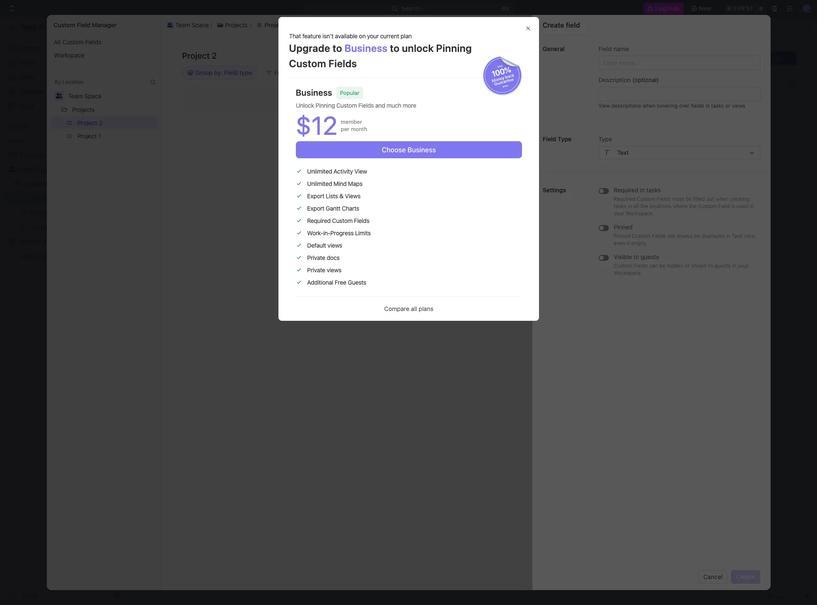 Task type: describe. For each thing, give the bounding box(es) containing it.
custom up the locations
[[637, 196, 656, 202]]

created on nov 17
[[593, 32, 637, 39]]

fields inside visible to guests custom fields can be hidden or shown to guests in your workspace.
[[634, 263, 648, 269]]

2 vertical spatial in progress
[[629, 190, 659, 196]]

to inside to complete
[[659, 190, 664, 196]]

add task
[[756, 55, 782, 62]]

existing
[[651, 52, 673, 59]]

5 mins from the top
[[700, 190, 711, 196]]

4 changed status from from the top
[[571, 190, 624, 196]]

inbox
[[20, 59, 35, 66]]

export gantt charts
[[307, 205, 359, 212]]

work-in-progress limits
[[307, 230, 371, 237]]

all inside required in tasks required custom fields must be filled out when creating tasks in all the locations where the custom field is used in your workspace.
[[634, 203, 639, 210]]

0 vertical spatial view
[[599, 103, 610, 109]]

1 vertical spatial do
[[167, 202, 174, 208]]

5 status from the top
[[595, 210, 610, 217]]

20 for from
[[692, 95, 698, 101]]

lists
[[326, 193, 338, 200]]

project 1
[[77, 133, 101, 140]]

time
[[421, 299, 435, 306]]

1 horizontal spatial guests
[[715, 263, 731, 269]]

private for private docs
[[307, 254, 325, 262]]

if
[[627, 240, 630, 247]]

5 changed from the top
[[573, 210, 593, 217]]

customize
[[745, 79, 775, 86]]

0 vertical spatial views
[[732, 103, 746, 109]]

per
[[341, 126, 350, 133]]

free
[[335, 279, 347, 286]]

current
[[380, 32, 399, 39]]

add description
[[138, 367, 181, 374]]

automations button
[[740, 21, 784, 34]]

space inside list
[[192, 21, 209, 28]]

power
[[598, 224, 613, 230]]

unlock
[[402, 42, 434, 54]]

that
[[289, 32, 301, 39]]

plan
[[401, 32, 412, 39]]

created
[[573, 81, 591, 87]]

20 mins for task
[[692, 81, 711, 87]]

be for guests
[[660, 263, 666, 269]]

tree inside sidebar navigation
[[3, 148, 124, 263]]

to do for 19
[[666, 210, 682, 217]]

more
[[403, 102, 416, 109]]

1 vertical spatial pinning
[[316, 102, 335, 109]]

1 horizontal spatial projects link
[[158, 32, 180, 39]]

fields left 'create one' button
[[492, 97, 508, 104]]

create for one
[[522, 98, 538, 104]]

compare
[[385, 306, 410, 313]]

1 horizontal spatial team space button
[[165, 20, 211, 30]]

3 19 mins from the top
[[693, 210, 711, 217]]

add task button
[[751, 52, 787, 65]]

board
[[159, 79, 176, 86]]

5 from from the top
[[611, 210, 622, 217]]

list link
[[190, 76, 202, 88]]

compare all plans button
[[385, 306, 434, 313]]

or for when
[[726, 103, 731, 109]]

table
[[258, 79, 274, 86]]

is
[[732, 203, 736, 210]]

description
[[599, 76, 631, 84]]

list
[[191, 79, 202, 86]]

unlimited activity view
[[307, 168, 367, 175]]

0 vertical spatial your
[[367, 32, 379, 39]]

manager
[[92, 21, 117, 29]]

team space for team space 'link' within tree
[[20, 166, 54, 173]]

0 vertical spatial progress
[[165, 120, 192, 127]]

will
[[668, 233, 676, 239]]

home
[[20, 44, 37, 52]]

sidebar navigation
[[0, 17, 127, 606]]

create new field button
[[695, 49, 751, 63]]

(optional)
[[633, 76, 659, 84]]

0 vertical spatial in progress
[[158, 120, 192, 127]]

team space /
[[143, 23, 182, 31]]

Search tasks... text field
[[712, 97, 797, 109]]

1 changed from the top
[[573, 95, 593, 101]]

private for private views
[[307, 267, 325, 274]]

do for 20 mins
[[650, 95, 657, 101]]

4 status from the top
[[595, 190, 610, 196]]

complete inside to complete
[[569, 197, 592, 203]]

1 vertical spatial required
[[614, 196, 636, 202]]

this
[[592, 81, 601, 87]]

1 changed status from from the top
[[571, 95, 624, 101]]

maps
[[348, 180, 363, 188]]

user group image inside tree
[[9, 167, 15, 172]]

2 horizontal spatial tasks
[[712, 103, 724, 109]]

team space link inside tree
[[20, 163, 122, 176]]

not
[[432, 97, 441, 104]]

new
[[720, 52, 732, 59]]

create one
[[522, 98, 549, 104]]

1 horizontal spatial on
[[614, 32, 620, 39]]

all custom fields button
[[50, 35, 158, 49]]

activity inside task sidebar navigation tab list
[[729, 67, 745, 72]]

create inside button
[[737, 574, 756, 581]]

added
[[584, 108, 599, 115]]

space inside 'link'
[[37, 166, 54, 173]]

creating
[[730, 196, 750, 202]]

20 for task
[[692, 81, 698, 87]]

4 changed from the top
[[573, 190, 593, 196]]

Enter name... text field
[[599, 56, 761, 70]]

custom right 'any'
[[469, 97, 490, 104]]

upgrade for upgrade
[[656, 5, 680, 12]]

spaces
[[7, 138, 25, 144]]

create field
[[543, 21, 580, 29]]

2 mins from the top
[[700, 95, 711, 101]]

20 mins for from
[[692, 95, 711, 101]]

feature
[[303, 32, 321, 39]]

required for required in tasks required custom fields must be filled out when creating tasks in all the locations where the custom field is used in your workspace.
[[614, 187, 639, 194]]

1 from from the top
[[611, 95, 622, 101]]

when inside required in tasks required custom fields must be filled out when creating tasks in all the locations where the custom field is used in your workspace.
[[716, 196, 729, 202]]

workspace. inside required in tasks required custom fields must be filled out when creating tasks in all the locations where the custom field is used in your workspace.
[[626, 210, 654, 217]]

in-
[[323, 230, 331, 237]]

empty.
[[632, 240, 648, 247]]

1 vertical spatial in progress
[[629, 142, 659, 149]]

project 1 button
[[73, 130, 158, 143]]

created this task
[[571, 81, 613, 87]]

1 19 from the top
[[693, 142, 698, 149]]

plans
[[419, 306, 434, 313]]

2 vertical spatial progress
[[636, 190, 657, 196]]

custom down popular
[[337, 102, 357, 109]]

team space for the bottom the team space 'button'
[[68, 92, 102, 100]]

custom inside visible to guests custom fields can be hidden or shown to guests in your workspace.
[[614, 263, 633, 269]]

1 / from the left
[[181, 23, 182, 31]]

1 vertical spatial to do
[[158, 202, 174, 208]]

can
[[650, 263, 659, 269]]

1 you from the top
[[562, 142, 571, 149]]

to do for 20
[[642, 95, 657, 101]]

member per month
[[341, 119, 368, 133]]

2 vertical spatial tasks
[[614, 203, 627, 210]]

3 from from the top
[[611, 163, 622, 169]]

field for create new field
[[733, 52, 746, 59]]

projects link inside tree
[[26, 177, 100, 191]]

0 vertical spatial projects button
[[212, 20, 252, 30]]

unlock
[[296, 102, 314, 109]]

gantt
[[326, 205, 341, 212]]

additional free guests
[[307, 279, 366, 286]]

visible to guests custom fields can be hidden or shown to guests in your workspace.
[[614, 254, 749, 277]]

descriptions
[[612, 103, 642, 109]]

fields inside required in tasks required custom fields must be filled out when creating tasks in all the locations where the custom field is used in your workspace.
[[657, 196, 671, 202]]

fields up limits
[[354, 217, 370, 225]]

team inside 'link'
[[20, 166, 35, 173]]

locations
[[650, 203, 672, 210]]

required in tasks required custom fields must be filled out when creating tasks in all the locations where the custom field is used in your workspace.
[[614, 187, 754, 217]]

4 from from the top
[[611, 190, 622, 196]]

⌘k
[[502, 5, 511, 12]]

member
[[341, 119, 362, 125]]

all custom fields
[[54, 38, 101, 46]]

or for guests
[[685, 263, 690, 269]]

dashboards
[[20, 88, 54, 95]]

create one button
[[511, 96, 552, 106]]

1 19 mins from the top
[[693, 142, 711, 149]]

0 horizontal spatial projects button
[[68, 103, 99, 116]]

limits
[[355, 230, 371, 237]]

0:08:54
[[733, 5, 753, 12]]

calendar
[[217, 79, 243, 86]]

to unlock pinning custom fields
[[289, 42, 472, 69]]

custom fields
[[289, 57, 357, 69]]

task sidebar content section
[[545, 46, 724, 585]]

1 mins from the top
[[700, 81, 711, 87]]

fields
[[691, 103, 705, 109]]

create for new
[[700, 52, 719, 59]]

export for export lists & views
[[307, 193, 324, 200]]

displayed
[[702, 233, 725, 239]]

export for export gantt charts
[[307, 205, 324, 212]]

projects inside tree
[[26, 180, 48, 187]]

added watcher:
[[582, 108, 623, 115]]

cancel
[[704, 574, 723, 581]]

2 19 mins from the top
[[693, 190, 711, 196]]

field inside required in tasks required custom fields must be filled out when creating tasks in all the locations where the custom field is used in your workspace.
[[719, 203, 730, 210]]

1 horizontal spatial tasks
[[647, 187, 661, 194]]

have
[[443, 97, 456, 104]]

3 19 from the top
[[693, 210, 698, 217]]

views for private views
[[327, 267, 342, 274]]



Task type: locate. For each thing, give the bounding box(es) containing it.
field
[[77, 21, 90, 29], [599, 45, 612, 52], [543, 135, 557, 143], [719, 203, 730, 210]]

0 horizontal spatial field
[[566, 21, 580, 29]]

task
[[603, 81, 613, 87]]

must
[[673, 196, 685, 202]]

19 mins down filled
[[693, 210, 711, 217]]

1 horizontal spatial view
[[599, 103, 610, 109]]

month
[[351, 126, 368, 133]]

activity up mind
[[334, 168, 353, 175]]

0 vertical spatial when
[[643, 103, 656, 109]]

add left existing in the right top of the page
[[638, 52, 649, 59]]

pinned pinned custom fields will always be displayed in task view, even if empty.
[[614, 224, 757, 247]]

views down customize button
[[732, 103, 746, 109]]

6 mins from the top
[[700, 210, 711, 217]]

changed status from
[[571, 95, 624, 101], [571, 142, 624, 149], [571, 163, 624, 169], [571, 190, 624, 196], [571, 210, 624, 217]]

be left filled
[[686, 196, 692, 202]]

filled
[[694, 196, 705, 202]]

be inside pinned pinned custom fields will always be displayed in task view, even if empty.
[[695, 233, 701, 239]]

charts
[[342, 205, 359, 212]]

1 horizontal spatial when
[[716, 196, 729, 202]]

2 pinned from the top
[[614, 233, 631, 239]]

field for add existing field
[[674, 52, 687, 59]]

workspace. down visible
[[614, 270, 642, 277]]

1 horizontal spatial business
[[345, 42, 388, 54]]

1 vertical spatial workspace.
[[614, 270, 642, 277]]

0 horizontal spatial tasks
[[614, 203, 627, 210]]

0 vertical spatial project 2 button
[[252, 20, 294, 30]]

2 from from the top
[[611, 142, 622, 149]]

do
[[650, 95, 657, 101], [167, 202, 174, 208], [675, 210, 682, 217]]

or left shown
[[685, 263, 690, 269]]

add for add description
[[138, 367, 149, 374]]

tasks right fields
[[712, 103, 724, 109]]

2 20 from the top
[[692, 95, 698, 101]]

&
[[340, 193, 344, 200]]

project 2 link
[[224, 22, 262, 32]]

be right always on the right of the page
[[695, 233, 701, 239]]

2 export from the top
[[307, 205, 324, 212]]

pinning right the 'unlock' in the top of the page
[[436, 42, 472, 54]]

the down filled
[[689, 203, 697, 210]]

business inside choose business button
[[408, 146, 436, 154]]

attachments
[[121, 426, 167, 435]]

1 horizontal spatial task
[[769, 55, 782, 62]]

2 vertical spatial business
[[408, 146, 436, 154]]

your down to complete
[[614, 210, 625, 217]]

0 vertical spatial guests
[[641, 254, 660, 261]]

unlimited for unlimited mind maps
[[307, 180, 332, 188]]

19 down filled
[[693, 210, 698, 217]]

export left gantt
[[307, 205, 324, 212]]

add for add task
[[756, 55, 767, 62]]

1 vertical spatial your
[[614, 210, 625, 217]]

8686faf0v
[[156, 255, 182, 261]]

0 horizontal spatial /
[[181, 23, 182, 31]]

workspace button
[[50, 49, 158, 62]]

0 horizontal spatial the
[[641, 203, 649, 210]]

tree containing team space
[[3, 148, 124, 263]]

0 horizontal spatial add
[[138, 367, 149, 374]]

list containing team space
[[165, 20, 755, 30]]

the left the locations
[[641, 203, 649, 210]]

user group image
[[168, 23, 173, 27], [9, 167, 15, 172]]

1 horizontal spatial pinning
[[436, 42, 472, 54]]

1 vertical spatial all
[[411, 306, 417, 313]]

19 down fields
[[693, 142, 698, 149]]

1 unlimited from the top
[[307, 168, 332, 175]]

task left view,
[[732, 233, 743, 239]]

views up "docs"
[[328, 242, 342, 249]]

pinned
[[614, 224, 633, 231], [614, 233, 631, 239]]

1 vertical spatial 20
[[692, 95, 698, 101]]

activity down the new
[[729, 67, 745, 72]]

1 vertical spatial project 2 button
[[73, 116, 158, 130]]

custom up empty.
[[632, 233, 651, 239]]

project 2 button up 1
[[73, 116, 158, 130]]

create left the new
[[700, 52, 719, 59]]

2 / from the left
[[221, 23, 223, 31]]

2 vertical spatial 19 mins
[[693, 210, 711, 217]]

pinning right unlock
[[316, 102, 335, 109]]

field type
[[543, 135, 572, 143]]

2 horizontal spatial be
[[695, 233, 701, 239]]

required
[[614, 187, 639, 194], [614, 196, 636, 202], [307, 217, 331, 225]]

19 mins down fields
[[693, 142, 711, 149]]

2 vertical spatial be
[[660, 263, 666, 269]]

add up customize
[[756, 55, 767, 62]]

1 vertical spatial team space button
[[64, 89, 105, 103]]

unlimited for unlimited activity view
[[307, 168, 332, 175]]

home link
[[3, 41, 124, 55]]

user group image inside the team space 'button'
[[168, 23, 173, 27]]

1 status from the top
[[595, 95, 610, 101]]

name
[[614, 45, 629, 52]]

0 horizontal spatial projects link
[[26, 177, 100, 191]]

None text field
[[599, 87, 761, 101]]

task up customize
[[769, 55, 782, 62]]

upgrade for upgrade to business
[[289, 42, 330, 54]]

0 vertical spatial you
[[562, 142, 571, 149]]

0 vertical spatial to do
[[642, 95, 657, 101]]

custom up progress
[[332, 217, 353, 225]]

be for custom
[[695, 233, 701, 239]]

1 vertical spatial 19 mins
[[693, 190, 711, 196]]

from up descriptions
[[611, 95, 622, 101]]

0 horizontal spatial guests
[[641, 254, 660, 261]]

progress
[[331, 230, 354, 237]]

work-
[[307, 230, 323, 237]]

add for add existing field
[[638, 52, 649, 59]]

when left 'hovering'
[[643, 103, 656, 109]]

field left is
[[719, 203, 730, 210]]

0 vertical spatial team space link
[[133, 22, 179, 32]]

in progress up the locations
[[629, 190, 659, 196]]

0 horizontal spatial view
[[355, 168, 367, 175]]

available
[[335, 32, 358, 39]]

Edit task name text field
[[121, 271, 487, 287]]

1 pinned from the top
[[614, 224, 633, 231]]

create
[[543, 21, 565, 29], [700, 52, 719, 59], [522, 98, 538, 104], [737, 574, 756, 581]]

required custom fields
[[307, 217, 370, 225]]

custom up all
[[53, 21, 75, 29]]

1 vertical spatial pinned
[[614, 233, 631, 239]]

0 horizontal spatial or
[[685, 263, 690, 269]]

team space link
[[133, 22, 179, 32], [20, 163, 122, 176]]

your left current
[[367, 32, 379, 39]]

your inside visible to guests custom fields can be hidden or shown to guests in your workspace.
[[738, 263, 749, 269]]

choose business
[[382, 146, 436, 154]]

1 horizontal spatial team space link
[[133, 22, 179, 32]]

custom inside pinned pinned custom fields will always be displayed in task view, even if empty.
[[632, 233, 651, 239]]

fields up workspace button
[[85, 38, 101, 46]]

0 horizontal spatial team space button
[[64, 89, 105, 103]]

1 vertical spatial team space link
[[20, 163, 122, 176]]

1 vertical spatial when
[[716, 196, 729, 202]]

3 20 from the top
[[692, 108, 698, 115]]

create right cancel
[[737, 574, 756, 581]]

pinning inside to unlock pinning custom fields
[[436, 42, 472, 54]]

eloisefrancis23@gmail.
[[623, 108, 681, 115]]

by location
[[55, 79, 84, 85]]

share
[[646, 32, 662, 39]]

or inside visible to guests custom fields can be hidden or shown to guests in your workspace.
[[685, 263, 690, 269]]

does
[[417, 97, 431, 104]]

upgrade
[[656, 5, 680, 12], [289, 42, 330, 54]]

or right fields
[[726, 103, 731, 109]]

1 horizontal spatial team space
[[68, 92, 102, 100]]

1 vertical spatial progress
[[636, 142, 657, 149]]

business down that feature isn't available on your current plan
[[345, 42, 388, 54]]

from down eloisefrancis23@gmail. com
[[611, 142, 622, 149]]

field name
[[599, 45, 629, 52]]

add inside add existing field button
[[638, 52, 649, 59]]

1 vertical spatial export
[[307, 205, 324, 212]]

1 horizontal spatial projects button
[[212, 20, 252, 30]]

2 you from the top
[[562, 190, 571, 196]]

subtasks button
[[155, 394, 191, 409]]

list containing project 2
[[47, 116, 161, 143]]

custom inside "button"
[[62, 38, 84, 46]]

project 2 button up that
[[252, 20, 294, 30]]

2 vertical spatial 20 mins
[[692, 108, 711, 115]]

1 vertical spatial 20 mins
[[692, 95, 711, 101]]

1 vertical spatial view
[[355, 168, 367, 175]]

1 horizontal spatial be
[[686, 196, 692, 202]]

to complete
[[567, 190, 664, 203]]

19 mins right must
[[693, 190, 711, 196]]

automations
[[744, 23, 780, 31]]

1 horizontal spatial add
[[638, 52, 649, 59]]

create left one
[[522, 98, 538, 104]]

business right choose
[[408, 146, 436, 154]]

when
[[643, 103, 656, 109], [716, 196, 729, 202]]

favorites button
[[3, 122, 33, 132]]

2 status from the top
[[595, 142, 610, 149]]

0 vertical spatial export
[[307, 193, 324, 200]]

1 horizontal spatial /
[[221, 23, 223, 31]]

on right available
[[359, 32, 366, 39]]

1 vertical spatial activity
[[334, 168, 353, 175]]

new button
[[688, 2, 717, 15]]

3 status from the top
[[595, 163, 610, 169]]

view,
[[745, 233, 757, 239]]

1 the from the left
[[641, 203, 649, 210]]

all left the locations
[[634, 203, 639, 210]]

2 private from the top
[[307, 267, 325, 274]]

2 vertical spatial 19
[[693, 210, 698, 217]]

1 horizontal spatial to do
[[642, 95, 657, 101]]

from up power
[[611, 190, 622, 196]]

0 horizontal spatial to do
[[158, 202, 174, 208]]

projects
[[225, 21, 248, 28], [195, 23, 217, 31], [158, 32, 180, 39], [72, 106, 95, 113], [26, 180, 48, 187]]

0 horizontal spatial when
[[643, 103, 656, 109]]

0 horizontal spatial on
[[359, 32, 366, 39]]

attachments button
[[121, 420, 487, 440]]

list
[[165, 20, 755, 30], [47, 35, 161, 62], [47, 116, 161, 143]]

add inside add description button
[[138, 367, 149, 374]]

custom down out
[[699, 203, 717, 210]]

always
[[677, 233, 693, 239]]

on
[[359, 32, 366, 39], [614, 32, 620, 39]]

tasks up the locations
[[647, 187, 661, 194]]

workspace. down the locations
[[626, 210, 654, 217]]

nov
[[621, 32, 631, 39]]

task inside pinned pinned custom fields will always be displayed in task view, even if empty.
[[732, 233, 743, 239]]

type
[[558, 135, 572, 143]]

0 vertical spatial 19 mins
[[693, 142, 711, 149]]

2 changed status from from the top
[[571, 142, 624, 149]]

guests right shown
[[715, 263, 731, 269]]

0 horizontal spatial your
[[367, 32, 379, 39]]

unlimited up lists
[[307, 180, 332, 188]]

business up unlock
[[296, 88, 333, 98]]

4 mins from the top
[[700, 142, 711, 149]]

20 mins
[[692, 81, 711, 87], [692, 95, 711, 101], [692, 108, 711, 115]]

field
[[566, 21, 580, 29], [674, 52, 687, 59], [733, 52, 746, 59]]

5 changed status from from the top
[[571, 210, 624, 217]]

be inside required in tasks required custom fields must be filled out when creating tasks in all the locations where the custom field is used in your workspace.
[[686, 196, 692, 202]]

0 vertical spatial team space
[[175, 21, 209, 28]]

1 horizontal spatial all
[[634, 203, 639, 210]]

be right can
[[660, 263, 666, 269]]

popular
[[340, 89, 360, 96]]

1 horizontal spatial complete
[[629, 210, 655, 217]]

2 20 mins from the top
[[692, 95, 711, 101]]

favorites
[[7, 124, 29, 130]]

eloisefrancis23@gmail. com
[[562, 108, 681, 121]]

3 mins from the top
[[700, 108, 711, 115]]

0 vertical spatial business
[[345, 42, 388, 54]]

0 vertical spatial activity
[[729, 67, 745, 72]]

0 horizontal spatial project 2 button
[[73, 116, 158, 130]]

tasks up even
[[614, 203, 627, 210]]

2 changed from the top
[[573, 142, 593, 149]]

2 horizontal spatial projects link
[[184, 22, 219, 32]]

projects button
[[212, 20, 252, 30], [68, 103, 99, 116]]

0 vertical spatial pinned
[[614, 224, 633, 231]]

this
[[381, 97, 392, 104]]

all left plans
[[411, 306, 417, 313]]

add description button
[[124, 364, 484, 378]]

team inside list
[[175, 21, 190, 28]]

assignees
[[355, 100, 380, 106]]

calendar link
[[216, 76, 243, 88]]

fields inside "button"
[[85, 38, 101, 46]]

0 vertical spatial unlimited
[[307, 168, 332, 175]]

field down created
[[599, 45, 612, 52]]

required for required custom fields
[[307, 217, 331, 225]]

guests up can
[[641, 254, 660, 261]]

list containing all custom fields
[[47, 35, 161, 62]]

tree
[[3, 148, 124, 263]]

0 vertical spatial 19
[[693, 142, 698, 149]]

1 export from the top
[[307, 193, 324, 200]]

mind
[[334, 180, 347, 188]]

1 private from the top
[[307, 254, 325, 262]]

add inside add task button
[[756, 55, 767, 62]]

custom down visible
[[614, 263, 633, 269]]

to inside to unlock pinning custom fields
[[390, 42, 400, 54]]

private up additional
[[307, 267, 325, 274]]

on left nov in the right of the page
[[614, 32, 620, 39]]

0 vertical spatial pinning
[[436, 42, 472, 54]]

0 vertical spatial be
[[686, 196, 692, 202]]

task inside button
[[769, 55, 782, 62]]

1 vertical spatial upgrade
[[289, 42, 330, 54]]

view descriptions when hovering over fields in tasks or views
[[599, 103, 746, 109]]

track
[[403, 299, 419, 306]]

views down "docs"
[[327, 267, 342, 274]]

field left type
[[543, 135, 557, 143]]

fields left and
[[359, 102, 374, 109]]

1 20 from the top
[[692, 81, 698, 87]]

in inside pinned pinned custom fields will always be displayed in task view, even if empty.
[[726, 233, 731, 239]]

private down default
[[307, 254, 325, 262]]

2
[[286, 21, 290, 28], [257, 23, 260, 31], [189, 51, 196, 65], [212, 51, 217, 60], [99, 119, 103, 127]]

create button
[[732, 571, 761, 584]]

unlimited mind maps
[[307, 180, 363, 188]]

or
[[726, 103, 731, 109], [685, 263, 690, 269]]

created
[[593, 32, 612, 39]]

upgrade up share
[[656, 5, 680, 12]]

in progress down board link at top
[[158, 120, 192, 127]]

used
[[737, 203, 749, 210]]

in progress down eloisefrancis23@gmail.
[[629, 142, 659, 149]]

19 left out
[[693, 190, 698, 196]]

fields left will
[[652, 233, 666, 239]]

from
[[611, 95, 622, 101], [611, 142, 622, 149], [611, 163, 622, 169], [611, 190, 622, 196], [611, 210, 622, 217]]

over
[[680, 103, 690, 109]]

any
[[458, 97, 467, 104]]

unlimited up unlimited mind maps
[[307, 168, 332, 175]]

fields inside pinned pinned custom fields will always be displayed in task view, even if empty.
[[652, 233, 666, 239]]

1 vertical spatial projects button
[[68, 103, 99, 116]]

1 vertical spatial or
[[685, 263, 690, 269]]

0 vertical spatial complete
[[569, 197, 592, 203]]

0 vertical spatial tasks
[[712, 103, 724, 109]]

3 changed status from from the top
[[571, 163, 624, 169]]

additional
[[307, 279, 333, 286]]

create for field
[[543, 21, 565, 29]]

2 vertical spatial views
[[327, 267, 342, 274]]

0 horizontal spatial do
[[167, 202, 174, 208]]

custom up workspace
[[62, 38, 84, 46]]

2 19 from the top
[[693, 190, 698, 196]]

0 vertical spatial workspace.
[[626, 210, 654, 217]]

even
[[614, 240, 626, 247]]

task sidebar navigation tab list
[[727, 52, 746, 101]]

0 horizontal spatial activity
[[334, 168, 353, 175]]

in inside visible to guests custom fields can be hidden or shown to guests in your workspace.
[[733, 263, 737, 269]]

2 horizontal spatial business
[[408, 146, 436, 154]]

views for default views
[[328, 242, 342, 249]]

1 20 mins from the top
[[692, 81, 711, 87]]

field up all custom fields
[[77, 21, 90, 29]]

1 vertical spatial user group image
[[9, 167, 15, 172]]

8686faf0v button
[[152, 253, 185, 263]]

1 vertical spatial views
[[328, 242, 342, 249]]

2 the from the left
[[689, 203, 697, 210]]

your inside required in tasks required custom fields must be filled out when creating tasks in all the locations where the custom field is used in your workspace.
[[614, 210, 625, 217]]

hovering
[[657, 103, 678, 109]]

2 unlimited from the top
[[307, 180, 332, 188]]

send
[[695, 565, 710, 572]]

0 horizontal spatial be
[[660, 263, 666, 269]]

1 vertical spatial business
[[296, 88, 333, 98]]

2 horizontal spatial team space
[[175, 21, 209, 28]]

19
[[693, 142, 698, 149], [693, 190, 698, 196], [693, 210, 698, 217]]

where
[[673, 203, 688, 210]]

0 vertical spatial or
[[726, 103, 731, 109]]

add left the description
[[138, 367, 149, 374]]

activity
[[729, 67, 745, 72], [334, 168, 353, 175]]

workspace. inside visible to guests custom fields can be hidden or shown to guests in your workspace.
[[614, 270, 642, 277]]

upgrade down feature
[[289, 42, 330, 54]]

create up general
[[543, 21, 565, 29]]

fields left can
[[634, 263, 648, 269]]

1 vertical spatial task
[[732, 233, 743, 239]]

1 horizontal spatial or
[[726, 103, 731, 109]]

custom field manager
[[53, 21, 117, 29]]

share button
[[641, 29, 667, 43]]

be inside visible to guests custom fields can be hidden or shown to guests in your workspace.
[[660, 263, 666, 269]]

1 vertical spatial be
[[695, 233, 701, 239]]

export left lists
[[307, 193, 324, 200]]

3 20 mins from the top
[[692, 108, 711, 115]]

3 changed from the top
[[573, 163, 593, 169]]

from up to complete
[[611, 163, 622, 169]]

2 vertical spatial team space
[[20, 166, 54, 173]]

20
[[692, 81, 698, 87], [692, 95, 698, 101], [692, 108, 698, 115]]

from down to complete
[[611, 210, 622, 217]]

team space inside 'link'
[[20, 166, 54, 173]]

fields up the locations
[[657, 196, 671, 202]]

when right out
[[716, 196, 729, 202]]

default
[[307, 242, 326, 249]]

0 horizontal spatial user group image
[[9, 167, 15, 172]]

views
[[732, 103, 746, 109], [328, 242, 342, 249], [327, 267, 342, 274]]

do for 19 mins
[[675, 210, 682, 217]]

your down view,
[[738, 263, 749, 269]]

0 vertical spatial list
[[165, 20, 755, 30]]

choose business button
[[296, 142, 522, 159]]

2 vertical spatial your
[[738, 263, 749, 269]]

1 vertical spatial tasks
[[647, 187, 661, 194]]



Task type: vqa. For each thing, say whether or not it's contained in the screenshot.
View button
no



